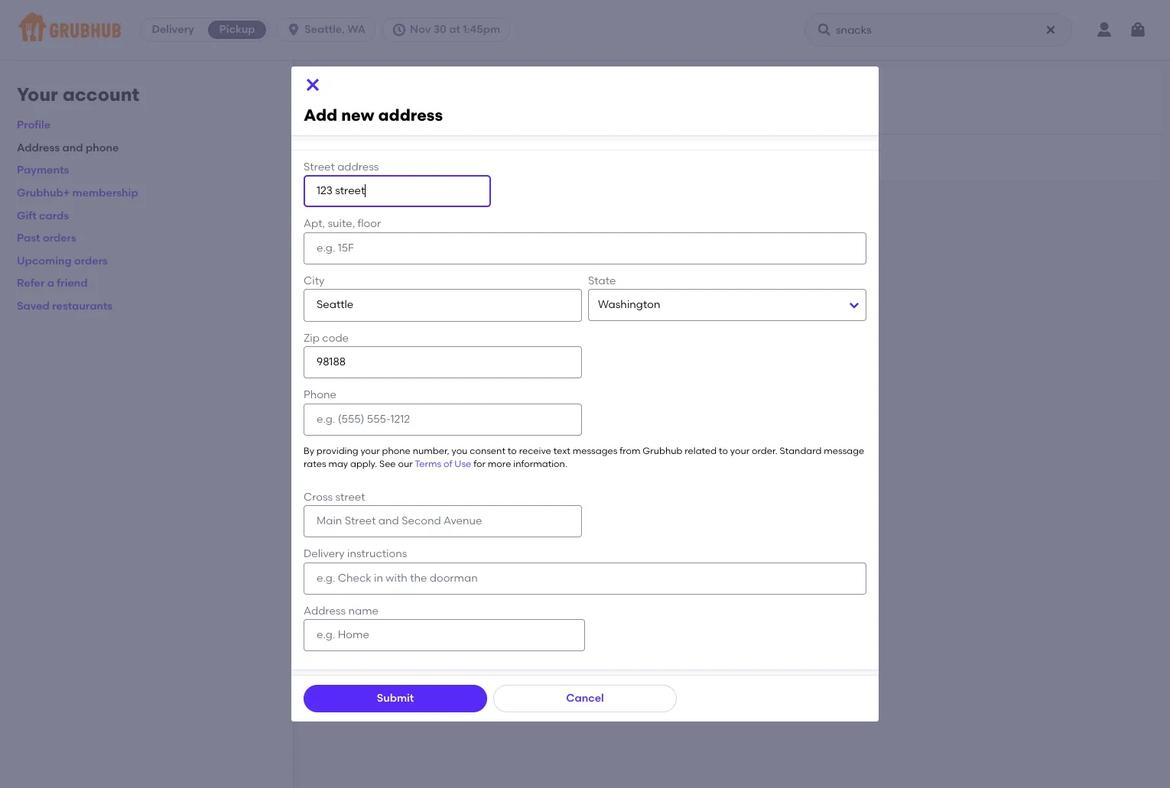 Task type: vqa. For each thing, say whether or not it's contained in the screenshot.
"$0 Delivery"
no



Task type: describe. For each thing, give the bounding box(es) containing it.
grubhub+ membership
[[17, 187, 138, 200]]

cross street
[[304, 491, 365, 504]]

receive
[[519, 446, 552, 457]]

at
[[449, 23, 461, 36]]

0 horizontal spatial a
[[47, 277, 54, 290]]

address and phone link
[[17, 141, 119, 154]]

your account
[[17, 83, 139, 106]]

0 vertical spatial add
[[304, 106, 338, 125]]

by providing your phone number, you consent to receive text messages from grubhub related to your order. standard message rates may apply. see our
[[304, 446, 865, 470]]

seattle,
[[305, 23, 345, 36]]

messages
[[573, 446, 618, 457]]

may
[[329, 459, 348, 470]]

pickup button
[[205, 18, 269, 42]]

seattle, wa
[[305, 23, 366, 36]]

saved
[[415, 110, 446, 123]]

Phone telephone field
[[304, 404, 582, 436]]

restaurants
[[52, 300, 113, 313]]

Address name text field
[[304, 620, 585, 652]]

apt, suite, floor
[[304, 218, 381, 231]]

providing
[[317, 446, 359, 457]]

delivery for delivery instructions
[[304, 548, 345, 561]]

cards
[[39, 209, 69, 222]]

2 to from the left
[[719, 446, 728, 457]]

membership
[[72, 187, 138, 200]]

past
[[17, 232, 40, 245]]

1 horizontal spatial svg image
[[817, 22, 833, 37]]

our
[[398, 459, 413, 470]]

for
[[474, 459, 486, 470]]

number,
[[413, 446, 450, 457]]

30
[[434, 23, 447, 36]]

grubhub
[[643, 446, 683, 457]]

City text field
[[304, 290, 582, 322]]

nov 30 at 1:45pm
[[410, 23, 501, 36]]

past orders
[[17, 232, 76, 245]]

grubhub+
[[17, 187, 70, 200]]

refer a friend link
[[17, 277, 88, 290]]

address for address and phone
[[17, 141, 60, 154]]

street
[[304, 161, 335, 174]]

you
[[314, 110, 333, 123]]

state
[[588, 275, 616, 288]]

saved restaurants link
[[17, 300, 113, 313]]

Cross street text field
[[304, 506, 582, 538]]

delivery instructions
[[304, 548, 407, 561]]

main navigation navigation
[[0, 0, 1171, 60]]

delivery for delivery
[[152, 23, 194, 36]]

1 to from the left
[[508, 446, 517, 457]]

city
[[304, 275, 325, 288]]

refer a friend
[[17, 277, 88, 290]]

submit
[[377, 693, 414, 706]]

addresses
[[314, 77, 378, 92]]

of
[[444, 459, 453, 470]]

0 vertical spatial new
[[341, 106, 375, 125]]

delivery button
[[141, 18, 205, 42]]

2 horizontal spatial svg image
[[1130, 21, 1148, 39]]

phone inside by providing your phone number, you consent to receive text messages from grubhub related to your order. standard message rates may apply. see our
[[382, 446, 411, 457]]

1 your from the left
[[361, 446, 380, 457]]

related
[[685, 446, 717, 457]]

refer
[[17, 277, 45, 290]]

payments link
[[17, 164, 69, 177]]

terms of use for more information.
[[415, 459, 568, 470]]

saved restaurants
[[17, 300, 113, 313]]

terms of use link
[[415, 459, 472, 470]]

more
[[488, 459, 511, 470]]

gift
[[17, 209, 36, 222]]

past orders link
[[17, 232, 76, 245]]

order.
[[752, 446, 778, 457]]

profile
[[17, 119, 51, 132]]

from
[[620, 446, 641, 457]]

orders for upcoming orders
[[74, 255, 108, 268]]

floor
[[358, 218, 381, 231]]

orders for past orders
[[43, 232, 76, 245]]

instructions
[[347, 548, 407, 561]]

any
[[393, 110, 412, 123]]

name
[[348, 605, 379, 618]]



Task type: locate. For each thing, give the bounding box(es) containing it.
don't
[[335, 110, 362, 123]]

Apt, suite, floor text field
[[304, 232, 867, 265]]

address for address name
[[304, 605, 346, 618]]

a
[[348, 151, 355, 164], [47, 277, 54, 290]]

addresses.
[[448, 110, 504, 123]]

address and phone
[[17, 141, 119, 154]]

1 horizontal spatial svg image
[[392, 22, 407, 37]]

apply.
[[351, 459, 377, 470]]

1 horizontal spatial a
[[348, 151, 355, 164]]

0 horizontal spatial phone
[[86, 141, 119, 154]]

seattle, wa button
[[276, 18, 382, 42]]

cancel
[[566, 693, 604, 706]]

address
[[378, 106, 443, 125], [382, 151, 424, 164], [338, 161, 379, 174]]

address down the profile
[[17, 141, 60, 154]]

Delivery instructions text field
[[304, 563, 867, 595]]

standard
[[780, 446, 822, 457]]

0 horizontal spatial svg image
[[304, 75, 322, 94]]

you don't have any saved addresses.
[[314, 110, 504, 123]]

profile link
[[17, 119, 51, 132]]

delivery
[[152, 23, 194, 36], [304, 548, 345, 561]]

new inside + add a new address button
[[357, 151, 379, 164]]

svg image inside nov 30 at 1:45pm button
[[392, 22, 407, 37]]

0 vertical spatial a
[[348, 151, 355, 164]]

saved
[[17, 300, 50, 313]]

Zip code telephone field
[[304, 347, 582, 379]]

your up apply. at the left bottom of page
[[361, 446, 380, 457]]

0 horizontal spatial your
[[361, 446, 380, 457]]

friend
[[57, 277, 88, 290]]

cross
[[304, 491, 333, 504]]

submit button
[[304, 686, 487, 714]]

cancel button
[[494, 686, 677, 714]]

+
[[314, 151, 321, 164]]

a inside button
[[348, 151, 355, 164]]

0 horizontal spatial svg image
[[286, 22, 302, 37]]

0 vertical spatial orders
[[43, 232, 76, 245]]

address
[[17, 141, 60, 154], [304, 605, 346, 618]]

1 vertical spatial orders
[[74, 255, 108, 268]]

a right street
[[348, 151, 355, 164]]

gift cards link
[[17, 209, 69, 222]]

new
[[341, 106, 375, 125], [357, 151, 379, 164]]

new down the addresses
[[341, 106, 375, 125]]

1 vertical spatial address
[[304, 605, 346, 618]]

1 vertical spatial a
[[47, 277, 54, 290]]

delivery left the instructions on the bottom of page
[[304, 548, 345, 561]]

0 vertical spatial delivery
[[152, 23, 194, 36]]

address left name
[[304, 605, 346, 618]]

consent
[[470, 446, 506, 457]]

apt,
[[304, 218, 325, 231]]

1 horizontal spatial phone
[[382, 446, 411, 457]]

gift cards
[[17, 209, 69, 222]]

orders up friend
[[74, 255, 108, 268]]

zip code
[[304, 332, 349, 345]]

to right "related"
[[719, 446, 728, 457]]

orders up upcoming orders link
[[43, 232, 76, 245]]

1 vertical spatial new
[[357, 151, 379, 164]]

phone right the and
[[86, 141, 119, 154]]

nov
[[410, 23, 431, 36]]

1 vertical spatial add
[[323, 151, 345, 164]]

by
[[304, 446, 315, 457]]

terms
[[415, 459, 442, 470]]

upcoming
[[17, 255, 72, 268]]

1:45pm
[[463, 23, 501, 36]]

phone up see
[[382, 446, 411, 457]]

suite,
[[328, 218, 355, 231]]

Street address text field
[[304, 175, 492, 208]]

address name
[[304, 605, 379, 618]]

svg image
[[1130, 21, 1148, 39], [286, 22, 302, 37], [817, 22, 833, 37]]

1 horizontal spatial address
[[304, 605, 346, 618]]

use
[[455, 459, 472, 470]]

1 horizontal spatial delivery
[[304, 548, 345, 561]]

address inside button
[[382, 151, 424, 164]]

+ add a new address button
[[314, 144, 424, 171]]

0 horizontal spatial to
[[508, 446, 517, 457]]

to up more at the left of the page
[[508, 446, 517, 457]]

0 vertical spatial address
[[17, 141, 60, 154]]

0 vertical spatial phone
[[86, 141, 119, 154]]

text
[[554, 446, 571, 457]]

add down the addresses
[[304, 106, 338, 125]]

you
[[452, 446, 468, 457]]

add
[[304, 106, 338, 125], [323, 151, 345, 164]]

your
[[361, 446, 380, 457], [731, 446, 750, 457]]

0 horizontal spatial delivery
[[152, 23, 194, 36]]

zip
[[304, 332, 320, 345]]

upcoming orders link
[[17, 255, 108, 268]]

see
[[380, 459, 396, 470]]

nov 30 at 1:45pm button
[[382, 18, 517, 42]]

1 vertical spatial delivery
[[304, 548, 345, 561]]

1 vertical spatial phone
[[382, 446, 411, 457]]

your
[[17, 83, 58, 106]]

have
[[365, 110, 390, 123]]

phone
[[86, 141, 119, 154], [382, 446, 411, 457]]

add right +
[[323, 151, 345, 164]]

upcoming orders
[[17, 255, 108, 268]]

+ add a new address
[[314, 151, 424, 164]]

2 horizontal spatial svg image
[[1045, 24, 1058, 36]]

street
[[336, 491, 365, 504]]

orders
[[43, 232, 76, 245], [74, 255, 108, 268]]

your left order.
[[731, 446, 750, 457]]

2 your from the left
[[731, 446, 750, 457]]

delivery left pickup
[[152, 23, 194, 36]]

a right refer
[[47, 277, 54, 290]]

rates
[[304, 459, 326, 470]]

information.
[[514, 459, 568, 470]]

code
[[322, 332, 349, 345]]

1 horizontal spatial your
[[731, 446, 750, 457]]

pickup
[[219, 23, 255, 36]]

add inside button
[[323, 151, 345, 164]]

payments
[[17, 164, 69, 177]]

1 horizontal spatial to
[[719, 446, 728, 457]]

and
[[62, 141, 83, 154]]

street address
[[304, 161, 379, 174]]

delivery inside button
[[152, 23, 194, 36]]

wa
[[348, 23, 366, 36]]

phone
[[304, 389, 337, 402]]

account
[[62, 83, 139, 106]]

svg image inside seattle, wa "button"
[[286, 22, 302, 37]]

svg image
[[392, 22, 407, 37], [1045, 24, 1058, 36], [304, 75, 322, 94]]

message
[[824, 446, 865, 457]]

grubhub+ membership link
[[17, 187, 138, 200]]

new down have
[[357, 151, 379, 164]]

0 horizontal spatial address
[[17, 141, 60, 154]]

to
[[508, 446, 517, 457], [719, 446, 728, 457]]

add new address
[[304, 106, 443, 125]]



